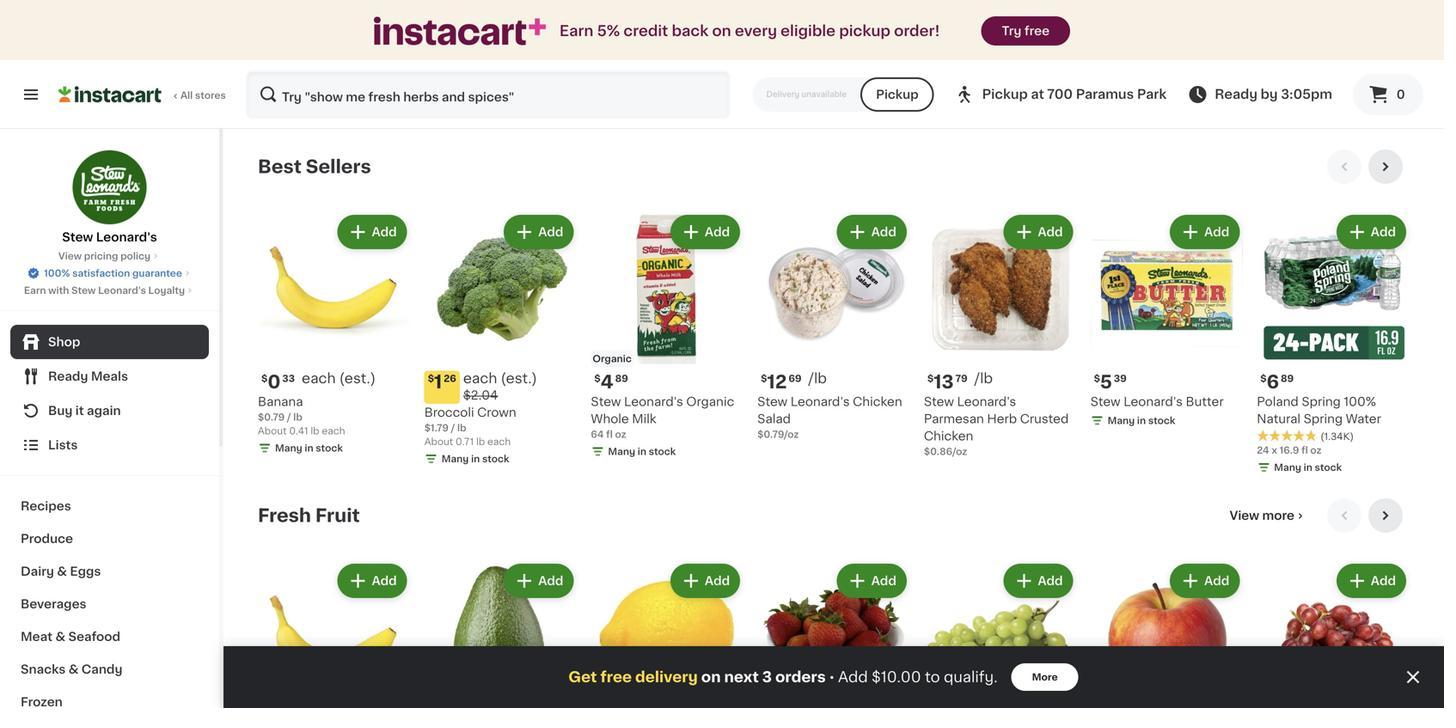 Task type: describe. For each thing, give the bounding box(es) containing it.
beverages link
[[10, 588, 209, 621]]

each inside banana $0.79 / lb about 0.41 lb each
[[322, 427, 345, 436]]

pickup button
[[861, 77, 935, 112]]

many in stock for banana
[[275, 444, 343, 453]]

1 vertical spatial oz
[[1311, 446, 1322, 456]]

stew for stew leonard's chicken salad $0.79/oz
[[758, 396, 788, 408]]

policy
[[120, 252, 151, 261]]

Search field
[[248, 72, 729, 117]]

fresh
[[258, 507, 311, 525]]

view pricing policy
[[58, 252, 151, 261]]

snacks & candy link
[[10, 654, 209, 686]]

about inside "$ 1 26 each (est.) $2.04 broccoli crown $1.79 / lb about 0.71 lb each"
[[425, 437, 453, 447]]

many down whole
[[608, 447, 636, 457]]

1 vertical spatial fl
[[1302, 446, 1309, 456]]

stew for stew leonard's parmesan herb crusted chicken $0.86/oz
[[924, 396, 955, 408]]

earn with stew leonard's loyalty link
[[24, 284, 195, 298]]

& for dairy
[[57, 566, 67, 578]]

paramus
[[1076, 88, 1135, 101]]

leonard's for stew leonard's organic whole milk 64 fl oz
[[624, 396, 684, 408]]

pickup for pickup at 700 paramus park
[[983, 88, 1028, 101]]

leonard's for stew leonard's parmesan herb crusted chicken $0.86/oz
[[958, 396, 1017, 408]]

lists
[[48, 439, 78, 452]]

0 vertical spatial organic
[[593, 355, 632, 364]]

broccoli
[[425, 407, 474, 419]]

candy
[[82, 664, 123, 676]]

snacks & candy
[[21, 664, 123, 676]]

get
[[569, 670, 597, 685]]

$ 13 79 /lb
[[928, 372, 993, 391]]

buy it again
[[48, 405, 121, 417]]

$ for 5
[[1094, 374, 1101, 384]]

(est.) for 0
[[339, 372, 376, 386]]

ready meals link
[[10, 359, 209, 394]]

stew leonard's butter
[[1091, 396, 1224, 408]]

$ 12 69 /lb
[[761, 372, 827, 391]]

pickup at 700 paramus park button
[[955, 71, 1167, 119]]

leonard's down 100% satisfaction guarantee at the top left of page
[[98, 286, 146, 295]]

oz inside stew leonard's organic whole milk 64 fl oz
[[615, 430, 627, 440]]

/ inside "$ 1 26 each (est.) $2.04 broccoli crown $1.79 / lb about 0.71 lb each"
[[451, 424, 455, 433]]

$ 5 39
[[1094, 373, 1127, 391]]

orders
[[776, 670, 826, 685]]

view pricing policy link
[[58, 249, 161, 263]]

$10.00
[[872, 670, 922, 685]]

•
[[830, 671, 835, 684]]

at
[[1031, 88, 1045, 101]]

$ 4 89
[[595, 373, 629, 391]]

express icon image
[[374, 17, 546, 45]]

lb up 0.71
[[458, 424, 467, 433]]

stew leonard's logo image
[[72, 150, 147, 225]]

dairy
[[21, 566, 54, 578]]

item carousel region containing fresh fruit
[[258, 499, 1410, 709]]

& for meat
[[55, 631, 65, 643]]

0 inside button
[[1397, 89, 1406, 101]]

700
[[1048, 88, 1073, 101]]

dairy & eggs
[[21, 566, 101, 578]]

39
[[1114, 374, 1127, 384]]

ready for ready meals
[[48, 371, 88, 383]]

1
[[434, 373, 442, 391]]

guarantee
[[132, 269, 182, 278]]

stew leonard's organic whole milk 64 fl oz
[[591, 396, 735, 440]]

$ for 1
[[428, 374, 434, 384]]

0.71
[[456, 437, 474, 447]]

beverages
[[21, 599, 86, 611]]

pricing
[[84, 252, 118, 261]]

view more button
[[1223, 499, 1314, 533]]

lb right 0.71
[[476, 437, 485, 447]]

89 for 6
[[1281, 374, 1294, 384]]

100% inside button
[[44, 269, 70, 278]]

free for get
[[601, 670, 632, 685]]

0 vertical spatial spring
[[1302, 396, 1341, 408]]

24
[[1258, 446, 1270, 456]]

stew leonard's chicken salad $0.79/oz
[[758, 396, 903, 440]]

ready meals
[[48, 371, 128, 383]]

leonard's for stew leonard's chicken salad $0.79/oz
[[791, 396, 850, 408]]

more
[[1032, 673, 1058, 682]]

each inside $ 0 33 each (est.)
[[302, 372, 336, 386]]

& for snacks
[[69, 664, 79, 676]]

parmesan
[[924, 413, 985, 425]]

meals
[[91, 371, 128, 383]]

buy it again link
[[10, 394, 209, 428]]

view for view pricing policy
[[58, 252, 82, 261]]

sellers
[[306, 158, 371, 176]]

main content containing best sellers
[[224, 129, 1445, 709]]

salad
[[758, 413, 791, 425]]

organic inside stew leonard's organic whole milk 64 fl oz
[[687, 396, 735, 408]]

each up $2.04
[[463, 372, 497, 386]]

dairy & eggs link
[[10, 556, 209, 588]]

butter
[[1186, 396, 1224, 408]]

try free
[[1002, 25, 1050, 37]]

5
[[1101, 373, 1113, 391]]

stew leonard's
[[62, 231, 157, 243]]

banana
[[258, 396, 303, 408]]

$ for 0
[[261, 374, 268, 384]]

stock for poland spring 100% natural spring water
[[1315, 463, 1343, 473]]

many in stock for poland spring 100% natural spring water
[[1275, 463, 1343, 473]]

whole
[[591, 413, 629, 425]]

pickup
[[840, 24, 891, 38]]

100% satisfaction guarantee
[[44, 269, 182, 278]]

fl inside stew leonard's organic whole milk 64 fl oz
[[606, 430, 613, 440]]

many down the $ 5 39
[[1108, 416, 1135, 426]]

$ for 12
[[761, 374, 768, 384]]

try
[[1002, 25, 1022, 37]]

snacks
[[21, 664, 66, 676]]

stores
[[195, 91, 226, 100]]

stew for stew leonard's organic whole milk 64 fl oz
[[591, 396, 621, 408]]

lb up 0.41
[[294, 413, 303, 422]]

ready meals button
[[10, 359, 209, 394]]

earn 5% credit back on every eligible pickup order!
[[560, 24, 940, 38]]

poland spring 100% natural spring water
[[1258, 396, 1382, 425]]

0 vertical spatial on
[[712, 24, 732, 38]]

$13.79 per pound element
[[924, 371, 1077, 394]]

product group containing 12
[[758, 212, 911, 442]]

all stores
[[181, 91, 226, 100]]

best
[[258, 158, 302, 176]]

64
[[591, 430, 604, 440]]

$0.33 each (estimated) element
[[258, 371, 411, 394]]

lists link
[[10, 428, 209, 463]]

stock for broccoli crown
[[482, 455, 510, 464]]

best sellers
[[258, 158, 371, 176]]

product group containing 13
[[924, 212, 1077, 459]]

qualify.
[[944, 670, 998, 685]]

view for view more
[[1230, 510, 1260, 522]]

treatment tracker modal dialog
[[224, 647, 1445, 709]]

chicken inside the stew leonard's chicken salad $0.79/oz
[[853, 396, 903, 408]]

lb right 0.41
[[311, 427, 320, 436]]



Task type: locate. For each thing, give the bounding box(es) containing it.
view left more
[[1230, 510, 1260, 522]]

herb
[[988, 413, 1017, 425]]

ready for ready by 3:05pm
[[1215, 88, 1258, 101]]

stew up the "salad"
[[758, 396, 788, 408]]

1 horizontal spatial fl
[[1302, 446, 1309, 456]]

more button
[[1012, 664, 1079, 691]]

0 button
[[1354, 74, 1424, 115]]

2 item carousel region from the top
[[258, 499, 1410, 709]]

100%
[[44, 269, 70, 278], [1345, 396, 1377, 408]]

1 vertical spatial 0
[[268, 373, 281, 391]]

stew down 5
[[1091, 396, 1121, 408]]

fl
[[606, 430, 613, 440], [1302, 446, 1309, 456]]

all
[[181, 91, 193, 100]]

$ 0 33 each (est.)
[[261, 372, 376, 391]]

2 vertical spatial &
[[69, 664, 79, 676]]

1 horizontal spatial 0
[[1397, 89, 1406, 101]]

1 horizontal spatial oz
[[1311, 446, 1322, 456]]

89 for 4
[[615, 374, 629, 384]]

2 89 from the left
[[1281, 374, 1294, 384]]

1 vertical spatial view
[[1230, 510, 1260, 522]]

33
[[282, 374, 295, 384]]

stew down 13
[[924, 396, 955, 408]]

ready inside ready meals link
[[48, 371, 88, 383]]

69
[[789, 374, 802, 384]]

earn
[[560, 24, 594, 38], [24, 286, 46, 295]]

product group containing 6
[[1258, 212, 1410, 478]]

satisfaction
[[72, 269, 130, 278]]

each down crown
[[488, 437, 511, 447]]

organic
[[593, 355, 632, 364], [687, 396, 735, 408]]

service type group
[[753, 77, 935, 112]]

free right the "try"
[[1025, 25, 1050, 37]]

1 horizontal spatial 89
[[1281, 374, 1294, 384]]

/lb for 13
[[975, 372, 993, 386]]

earn inside earn with stew leonard's loyalty link
[[24, 286, 46, 295]]

stew
[[62, 231, 93, 243], [71, 286, 96, 295], [758, 396, 788, 408], [1091, 396, 1121, 408], [591, 396, 621, 408], [924, 396, 955, 408]]

$ inside $ 0 33 each (est.)
[[261, 374, 268, 384]]

0 vertical spatial oz
[[615, 430, 627, 440]]

item carousel region containing best sellers
[[258, 150, 1410, 485]]

product group containing 1
[[425, 212, 577, 470]]

&
[[57, 566, 67, 578], [55, 631, 65, 643], [69, 664, 79, 676]]

0 horizontal spatial pickup
[[876, 89, 919, 101]]

1 vertical spatial /
[[451, 424, 455, 433]]

$ left 33
[[261, 374, 268, 384]]

0 vertical spatial /
[[287, 413, 291, 422]]

1 vertical spatial free
[[601, 670, 632, 685]]

0 horizontal spatial ready
[[48, 371, 88, 383]]

4 $ from the left
[[1094, 374, 1101, 384]]

free
[[1025, 25, 1050, 37], [601, 670, 632, 685]]

1 horizontal spatial ready
[[1215, 88, 1258, 101]]

view left pricing
[[58, 252, 82, 261]]

$ left 26
[[428, 374, 434, 384]]

pickup inside popup button
[[983, 88, 1028, 101]]

more
[[1263, 510, 1295, 522]]

chicken
[[853, 396, 903, 408], [924, 431, 974, 443]]

1 vertical spatial earn
[[24, 286, 46, 295]]

shop link
[[10, 325, 209, 359]]

loyalty
[[148, 286, 185, 295]]

fl right 16.9
[[1302, 446, 1309, 456]]

$ for 6
[[1261, 374, 1267, 384]]

$ 1 26 each (est.) $2.04 broccoli crown $1.79 / lb about 0.71 lb each
[[425, 372, 537, 447]]

earn left with
[[24, 286, 46, 295]]

100% satisfaction guarantee button
[[27, 263, 193, 280]]

many in stock down the milk
[[608, 447, 676, 457]]

2 /lb from the left
[[975, 372, 993, 386]]

about down $1.79
[[425, 437, 453, 447]]

banana $0.79 / lb about 0.41 lb each
[[258, 396, 345, 436]]

all stores link
[[58, 71, 227, 119]]

5 $ from the left
[[595, 374, 601, 384]]

in down 0.41
[[305, 444, 314, 453]]

get free delivery on next 3 orders • add $10.00 to qualify.
[[569, 670, 998, 685]]

89 inside the $ 6 89
[[1281, 374, 1294, 384]]

delivery
[[636, 670, 698, 685]]

in down 'stew leonard's butter'
[[1138, 416, 1147, 426]]

0 horizontal spatial organic
[[593, 355, 632, 364]]

stew for stew leonard's butter
[[1091, 396, 1121, 408]]

ready by 3:05pm
[[1215, 88, 1333, 101]]

pickup left the "at"
[[983, 88, 1028, 101]]

0 vertical spatial earn
[[560, 24, 594, 38]]

recipes link
[[10, 490, 209, 523]]

view
[[58, 252, 82, 261], [1230, 510, 1260, 522]]

/lb inside $ 13 79 /lb
[[975, 372, 993, 386]]

1 horizontal spatial about
[[425, 437, 453, 447]]

pickup inside pickup button
[[876, 89, 919, 101]]

1 horizontal spatial chicken
[[924, 431, 974, 443]]

0 vertical spatial fl
[[606, 430, 613, 440]]

product group containing 4
[[591, 212, 744, 462]]

earn for earn 5% credit back on every eligible pickup order!
[[560, 24, 594, 38]]

in for banana
[[305, 444, 314, 453]]

again
[[87, 405, 121, 417]]

earn left 5%
[[560, 24, 594, 38]]

many for poland spring 100% natural spring water
[[1275, 463, 1302, 473]]

$ up poland
[[1261, 374, 1267, 384]]

stock down stew leonard's organic whole milk 64 fl oz
[[649, 447, 676, 457]]

1 horizontal spatial /
[[451, 424, 455, 433]]

1 vertical spatial ready
[[48, 371, 88, 383]]

(est.) inside "$ 1 26 each (est.) $2.04 broccoli crown $1.79 / lb about 0.71 lb each"
[[501, 372, 537, 386]]

pickup down 'order!'
[[876, 89, 919, 101]]

stock down banana $0.79 / lb about 0.41 lb each
[[316, 444, 343, 453]]

view inside popup button
[[1230, 510, 1260, 522]]

$ left 69
[[761, 374, 768, 384]]

(est.) up crown
[[501, 372, 537, 386]]

ready left the by
[[1215, 88, 1258, 101]]

$1.79
[[425, 424, 449, 433]]

water
[[1346, 413, 1382, 425]]

100% inside "poland spring 100% natural spring water"
[[1345, 396, 1377, 408]]

1 vertical spatial on
[[702, 670, 721, 685]]

0 horizontal spatial free
[[601, 670, 632, 685]]

product group containing 5
[[1091, 212, 1244, 431]]

/lb right 79
[[975, 372, 993, 386]]

on inside treatment tracker modal dialog
[[702, 670, 721, 685]]

(est.)
[[339, 372, 376, 386], [501, 372, 537, 386]]

$ inside the $ 12 69 /lb
[[761, 374, 768, 384]]

0 horizontal spatial earn
[[24, 286, 46, 295]]

1 vertical spatial 100%
[[1345, 396, 1377, 408]]

stock down crown
[[482, 455, 510, 464]]

shop
[[48, 336, 80, 348]]

24 x 16.9 fl oz
[[1258, 446, 1322, 456]]

5%
[[597, 24, 620, 38]]

many in stock down 0.71
[[442, 455, 510, 464]]

back
[[672, 24, 709, 38]]

stock down 'stew leonard's butter'
[[1149, 416, 1176, 426]]

0 horizontal spatial 89
[[615, 374, 629, 384]]

stock
[[1149, 416, 1176, 426], [316, 444, 343, 453], [649, 447, 676, 457], [482, 455, 510, 464], [1315, 463, 1343, 473]]

(est.) up banana $0.79 / lb about 0.41 lb each
[[339, 372, 376, 386]]

1 89 from the left
[[615, 374, 629, 384]]

stew inside the stew leonard's chicken salad $0.79/oz
[[758, 396, 788, 408]]

in down 24 x 16.9 fl oz
[[1304, 463, 1313, 473]]

1 (est.) from the left
[[339, 372, 376, 386]]

26
[[444, 374, 457, 384]]

park
[[1138, 88, 1167, 101]]

(est.) inside $ 0 33 each (est.)
[[339, 372, 376, 386]]

0 vertical spatial free
[[1025, 25, 1050, 37]]

leonard's down 39
[[1124, 396, 1183, 408]]

each right 33
[[302, 372, 336, 386]]

12
[[768, 373, 787, 391]]

0 horizontal spatial 0
[[268, 373, 281, 391]]

instacart logo image
[[58, 84, 162, 105]]

many down 0.41
[[275, 444, 302, 453]]

fl right the 64
[[606, 430, 613, 440]]

leonard's for stew leonard's
[[96, 231, 157, 243]]

/ up 0.41
[[287, 413, 291, 422]]

meat & seafood
[[21, 631, 120, 643]]

/lb
[[809, 372, 827, 386], [975, 372, 993, 386]]

0 horizontal spatial chicken
[[853, 396, 903, 408]]

stew leonard's link
[[62, 150, 157, 246]]

leonard's up the milk
[[624, 396, 684, 408]]

$ inside $ 13 79 /lb
[[928, 374, 934, 384]]

stew up pricing
[[62, 231, 93, 243]]

$ for 13
[[928, 374, 934, 384]]

on left next
[[702, 670, 721, 685]]

4
[[601, 373, 614, 391]]

& left candy
[[69, 664, 79, 676]]

100% up with
[[44, 269, 70, 278]]

1 vertical spatial item carousel region
[[258, 499, 1410, 709]]

0 vertical spatial chicken
[[853, 396, 903, 408]]

oz down (1.34k)
[[1311, 446, 1322, 456]]

0 horizontal spatial /
[[287, 413, 291, 422]]

free for try
[[1025, 25, 1050, 37]]

crown
[[477, 407, 517, 419]]

16.9
[[1280, 446, 1300, 456]]

in down the milk
[[638, 447, 647, 457]]

$ inside the $ 6 89
[[1261, 374, 1267, 384]]

$ for 4
[[595, 374, 601, 384]]

stew inside stew leonard's organic whole milk 64 fl oz
[[591, 396, 621, 408]]

0 vertical spatial item carousel region
[[258, 150, 1410, 485]]

1 horizontal spatial 100%
[[1345, 396, 1377, 408]]

free inside treatment tracker modal dialog
[[601, 670, 632, 685]]

leonard's inside stew leonard's organic whole milk 64 fl oz
[[624, 396, 684, 408]]

0.41
[[289, 427, 308, 436]]

& right "meat"
[[55, 631, 65, 643]]

/lb for 12
[[809, 372, 827, 386]]

many in stock down 'stew leonard's butter'
[[1108, 416, 1176, 426]]

1 vertical spatial about
[[425, 437, 453, 447]]

in for broccoli crown
[[471, 455, 480, 464]]

ready by 3:05pm link
[[1188, 84, 1333, 105]]

fresh fruit
[[258, 507, 360, 525]]

many down 24 x 16.9 fl oz
[[1275, 463, 1302, 473]]

0 horizontal spatial fl
[[606, 430, 613, 440]]

0 vertical spatial about
[[258, 427, 287, 436]]

product group
[[258, 212, 411, 459], [425, 212, 577, 470], [591, 212, 744, 462], [758, 212, 911, 442], [924, 212, 1077, 459], [1091, 212, 1244, 431], [1258, 212, 1410, 478], [258, 561, 411, 709], [425, 561, 577, 709], [591, 561, 744, 709], [758, 561, 911, 709], [924, 561, 1077, 709], [1091, 561, 1244, 709], [1258, 561, 1410, 709]]

13
[[934, 373, 954, 391]]

/ inside banana $0.79 / lb about 0.41 lb each
[[287, 413, 291, 422]]

free right get
[[601, 670, 632, 685]]

0 vertical spatial view
[[58, 252, 82, 261]]

$ inside "$ 1 26 each (est.) $2.04 broccoli crown $1.79 / lb about 0.71 lb each"
[[428, 374, 434, 384]]

about down $0.79 on the left bottom of page
[[258, 427, 287, 436]]

pickup for pickup
[[876, 89, 919, 101]]

each right 0.41
[[322, 427, 345, 436]]

7 $ from the left
[[1261, 374, 1267, 384]]

stock down (1.34k)
[[1315, 463, 1343, 473]]

0
[[1397, 89, 1406, 101], [268, 373, 281, 391]]

leonard's up policy
[[96, 231, 157, 243]]

add button
[[339, 217, 406, 248], [506, 217, 572, 248], [672, 217, 739, 248], [839, 217, 905, 248], [1006, 217, 1072, 248], [1172, 217, 1239, 248], [1339, 217, 1405, 248], [339, 566, 406, 597], [506, 566, 572, 597], [672, 566, 739, 597], [839, 566, 905, 597], [1006, 566, 1072, 597], [1172, 566, 1239, 597], [1339, 566, 1405, 597]]

main content
[[224, 129, 1445, 709]]

oz down whole
[[615, 430, 627, 440]]

0 horizontal spatial view
[[58, 252, 82, 261]]

1 vertical spatial spring
[[1304, 413, 1343, 425]]

oz
[[615, 430, 627, 440], [1311, 446, 1322, 456]]

89 inside $ 4 89
[[615, 374, 629, 384]]

& left eggs
[[57, 566, 67, 578]]

many for banana
[[275, 444, 302, 453]]

1 horizontal spatial organic
[[687, 396, 735, 408]]

many in stock for broccoli crown
[[442, 455, 510, 464]]

0 horizontal spatial about
[[258, 427, 287, 436]]

ready inside ready by 3:05pm "link"
[[1215, 88, 1258, 101]]

$ up whole
[[595, 374, 601, 384]]

meat & seafood link
[[10, 621, 209, 654]]

many in stock down 0.41
[[275, 444, 343, 453]]

1 horizontal spatial (est.)
[[501, 372, 537, 386]]

1 vertical spatial chicken
[[924, 431, 974, 443]]

leonard's for stew leonard's butter
[[1124, 396, 1183, 408]]

$ left 39
[[1094, 374, 1101, 384]]

eggs
[[70, 566, 101, 578]]

$ inside $ 4 89
[[595, 374, 601, 384]]

$ inside the $ 5 39
[[1094, 374, 1101, 384]]

add inside treatment tracker modal dialog
[[839, 670, 868, 685]]

earn for earn with stew leonard's loyalty
[[24, 286, 46, 295]]

0 vertical spatial &
[[57, 566, 67, 578]]

0 vertical spatial 0
[[1397, 89, 1406, 101]]

89 right 4
[[615, 374, 629, 384]]

1 /lb from the left
[[809, 372, 827, 386]]

product group containing 0
[[258, 212, 411, 459]]

$1.26 each (estimated) original price: $2.04 element
[[425, 371, 577, 404]]

item carousel region
[[258, 150, 1410, 485], [258, 499, 1410, 709]]

/ down broccoli
[[451, 424, 455, 433]]

chicken up $0.86/oz
[[924, 431, 974, 443]]

leonard's inside stew leonard's parmesan herb crusted chicken $0.86/oz
[[958, 396, 1017, 408]]

0 vertical spatial ready
[[1215, 88, 1258, 101]]

1 vertical spatial &
[[55, 631, 65, 643]]

stew for stew leonard's
[[62, 231, 93, 243]]

stock for banana
[[316, 444, 343, 453]]

with
[[48, 286, 69, 295]]

1 horizontal spatial pickup
[[983, 88, 1028, 101]]

1 item carousel region from the top
[[258, 150, 1410, 485]]

3:05pm
[[1282, 88, 1333, 101]]

2 (est.) from the left
[[501, 372, 537, 386]]

ready down shop
[[48, 371, 88, 383]]

about inside banana $0.79 / lb about 0.41 lb each
[[258, 427, 287, 436]]

many in stock down 16.9
[[1275, 463, 1343, 473]]

produce
[[21, 533, 73, 545]]

(est.) for 1
[[501, 372, 537, 386]]

0 horizontal spatial /lb
[[809, 372, 827, 386]]

stew down satisfaction
[[71, 286, 96, 295]]

1 horizontal spatial view
[[1230, 510, 1260, 522]]

pickup at 700 paramus park
[[983, 88, 1167, 101]]

(1.34k)
[[1321, 432, 1355, 442]]

chicken inside stew leonard's parmesan herb crusted chicken $0.86/oz
[[924, 431, 974, 443]]

0 horizontal spatial oz
[[615, 430, 627, 440]]

next
[[725, 670, 759, 685]]

2 $ from the left
[[428, 374, 434, 384]]

/
[[287, 413, 291, 422], [451, 424, 455, 433]]

0 horizontal spatial 100%
[[44, 269, 70, 278]]

None search field
[[246, 71, 731, 119]]

seafood
[[68, 631, 120, 643]]

it
[[75, 405, 84, 417]]

fruit
[[315, 507, 360, 525]]

in down 0.71
[[471, 455, 480, 464]]

89 right 6
[[1281, 374, 1294, 384]]

chicken down $12.69 per pound element
[[853, 396, 903, 408]]

/lb right 69
[[809, 372, 827, 386]]

many in stock
[[1108, 416, 1176, 426], [275, 444, 343, 453], [608, 447, 676, 457], [442, 455, 510, 464], [1275, 463, 1343, 473]]

poland
[[1258, 396, 1299, 408]]

stew up whole
[[591, 396, 621, 408]]

0 vertical spatial 100%
[[44, 269, 70, 278]]

$2.04
[[463, 390, 498, 402]]

$12.69 per pound element
[[758, 371, 911, 394]]

$ left 79
[[928, 374, 934, 384]]

1 horizontal spatial free
[[1025, 25, 1050, 37]]

natural
[[1258, 413, 1301, 425]]

0 inside $ 0 33 each (est.)
[[268, 373, 281, 391]]

on right back
[[712, 24, 732, 38]]

in for poland spring 100% natural spring water
[[1304, 463, 1313, 473]]

/lb inside the $ 12 69 /lb
[[809, 372, 827, 386]]

by
[[1261, 88, 1278, 101]]

many for broccoli crown
[[442, 455, 469, 464]]

leonard's down $12.69 per pound element
[[791, 396, 850, 408]]

3 $ from the left
[[761, 374, 768, 384]]

every
[[735, 24, 777, 38]]

6 $ from the left
[[928, 374, 934, 384]]

$0.86/oz
[[924, 447, 968, 457]]

leonard's inside the stew leonard's chicken salad $0.79/oz
[[791, 396, 850, 408]]

view more
[[1230, 510, 1295, 522]]

100% up water
[[1345, 396, 1377, 408]]

leonard's up herb
[[958, 396, 1017, 408]]

1 $ from the left
[[261, 374, 268, 384]]

1 horizontal spatial /lb
[[975, 372, 993, 386]]

many down 0.71
[[442, 455, 469, 464]]

1 vertical spatial organic
[[687, 396, 735, 408]]

1 horizontal spatial earn
[[560, 24, 594, 38]]

0 horizontal spatial (est.)
[[339, 372, 376, 386]]

stew inside stew leonard's parmesan herb crusted chicken $0.86/oz
[[924, 396, 955, 408]]



Task type: vqa. For each thing, say whether or not it's contained in the screenshot.
the leftmost HOLIDAY
no



